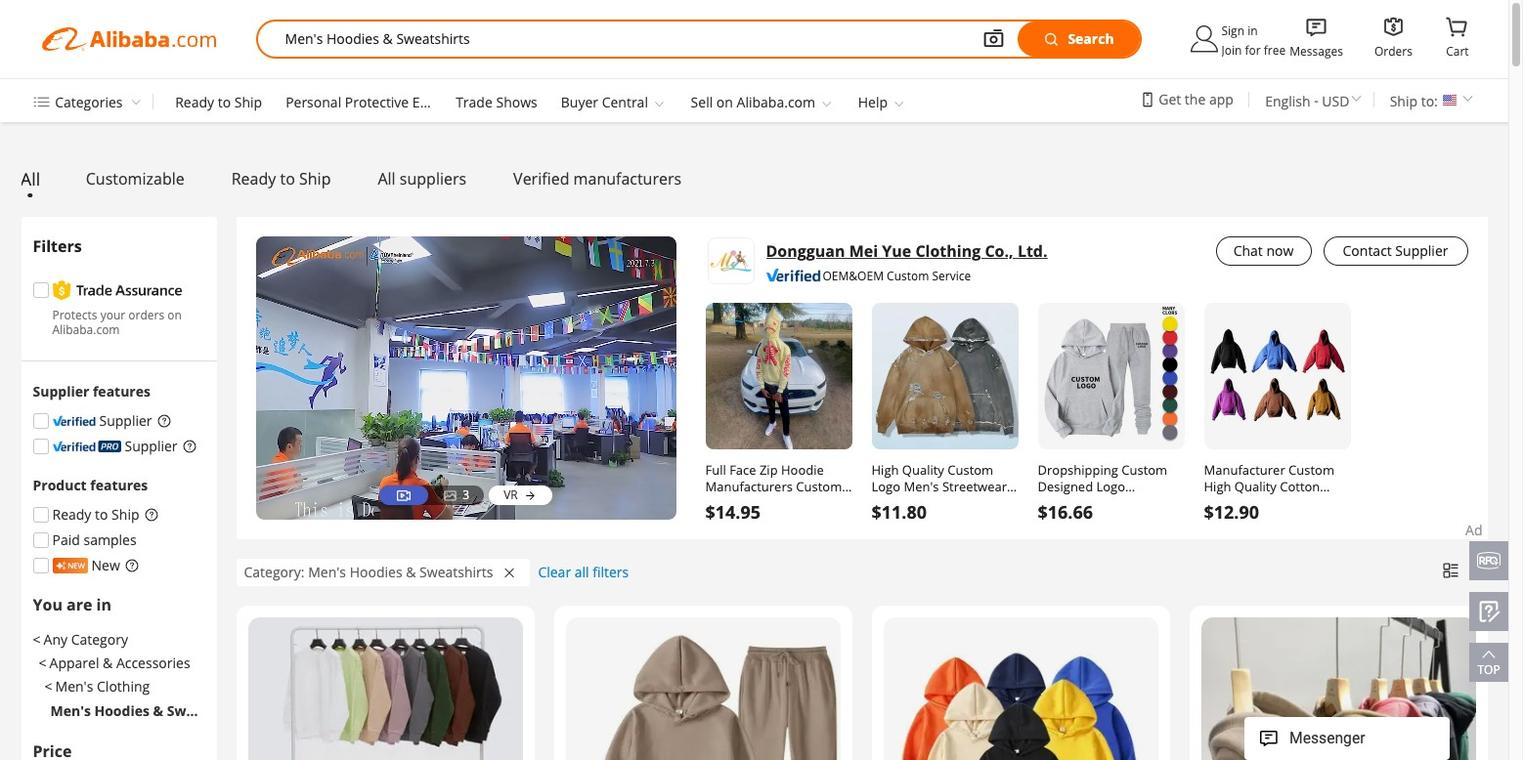 Task type: describe. For each thing, give the bounding box(es) containing it.
you are in
[[33, 595, 112, 617]]

$12.90
[[1205, 501, 1260, 524]]

$14.95 link
[[706, 501, 852, 524]]

oem&oem custom service
[[823, 268, 971, 285]]

1 horizontal spatial on
[[717, 93, 733, 111]]

1 vertical spatial ready to ship link
[[232, 168, 331, 190]]

supplier down supplier features
[[99, 412, 152, 431]]

in inside sign in join for free
[[1248, 22, 1258, 39]]

$16.66 link
[[1038, 501, 1185, 524]]

supplier features
[[33, 383, 151, 401]]

 link
[[1303, 13, 1331, 41]]

arrow down image for help
[[892, 96, 907, 111]]

2 vertical spatial <
[[45, 678, 52, 697]]

sign in link
[[1222, 22, 1258, 39]]

personal protective equipment
[[286, 93, 483, 111]]

2 supplier link from the top
[[33, 438, 178, 456]]

2 vertical spatial ready
[[52, 506, 91, 525]]

all
[[575, 563, 589, 582]]

1 mail image from the left
[[1115, 642, 1139, 666]]

orders link
[[1375, 42, 1413, 61]]

protects
[[52, 307, 97, 323]]

contact supplier link
[[1324, 237, 1469, 266]]

orders
[[128, 307, 164, 323]]

1 horizontal spatial clothing
[[916, 241, 981, 262]]

buyer central link
[[561, 93, 648, 111]]

contact
[[1343, 242, 1393, 260]]

ltd.
[[1018, 241, 1048, 262]]

filters
[[593, 563, 629, 582]]

1 supplier link from the top
[[33, 412, 152, 431]]

supplier up the product features
[[125, 438, 178, 456]]

protective
[[345, 93, 409, 111]]

sign in join for free
[[1222, 22, 1286, 59]]

customizable link
[[86, 168, 185, 190]]

to:
[[1422, 92, 1439, 110]]

supplier inside contact supplier link
[[1396, 242, 1449, 260]]

ship left personal at the top left of the page
[[234, 93, 262, 111]]

2 vertical spatial men's
[[50, 703, 91, 721]]

2 mail image from the left
[[797, 642, 821, 666]]

clear
[[538, 563, 571, 582]]

-
[[1315, 91, 1319, 109]]

suppliers
[[400, 168, 467, 190]]

2 mail image from the left
[[1433, 642, 1456, 666]]

1 mail image from the left
[[479, 642, 503, 666]]

now
[[1267, 242, 1294, 260]]

0 vertical spatial men's
[[308, 563, 346, 582]]

manufacturers
[[574, 168, 682, 190]]

the
[[1185, 90, 1206, 109]]

0 vertical spatial ready
[[175, 93, 214, 111]]

vr
[[504, 487, 518, 504]]

features for product features
[[90, 477, 148, 495]]

sell
[[691, 93, 713, 111]]

ship to:
[[1391, 92, 1439, 110]]

category image
[[32, 90, 49, 114]]

join
[[1222, 42, 1243, 59]]

ship down personal at the top left of the page
[[299, 168, 331, 190]]

$11.80
[[872, 501, 927, 524]]

sweatshirts inside < any category < apparel & accessories < men's clothing men's hoodies & sweatshirts
[[167, 703, 247, 721]]

for
[[1246, 42, 1261, 59]]

top
[[1478, 662, 1501, 679]]

sell on alibaba.com link
[[691, 93, 816, 111]]

dongguan mei yue clothing co., ltd.
[[766, 241, 1048, 262]]

mei
[[850, 241, 878, 262]]

0 horizontal spatial to
[[95, 506, 108, 525]]

1 vertical spatial <
[[39, 655, 46, 673]]


[[1381, 13, 1408, 41]]

 orders
[[1375, 13, 1413, 60]]


[[982, 27, 1006, 50]]

your
[[100, 307, 125, 323]]

arrow down image right flag us image
[[1460, 90, 1477, 108]]

cart link
[[1447, 42, 1470, 60]]

central
[[602, 93, 648, 111]]

sign
[[1222, 22, 1245, 39]]

$12.90 link
[[1205, 501, 1351, 524]]

new link
[[33, 557, 120, 575]]


[[1303, 13, 1331, 41]]

search
[[1068, 29, 1115, 48]]

verified
[[514, 168, 570, 190]]

1 vertical spatial men's
[[55, 678, 93, 697]]

accessories
[[116, 655, 190, 673]]

verified manufacturers
[[514, 168, 682, 190]]

clothing inside < any category < apparel & accessories < men's clothing men's hoodies & sweatshirts
[[97, 678, 150, 697]]

buyer central
[[561, 93, 648, 111]]

1 vertical spatial in
[[96, 595, 112, 617]]

0 vertical spatial hoodies
[[350, 563, 403, 582]]


[[1445, 13, 1472, 41]]

yue
[[883, 241, 912, 262]]

arrow up image
[[1478, 644, 1501, 667]]

0 horizontal spatial arrow down image
[[126, 94, 142, 110]]

1 vertical spatial &
[[103, 655, 113, 673]]

messages
[[1290, 43, 1344, 60]]

category: men's hoodies & sweatshirts
[[244, 563, 493, 582]]

ad
[[1466, 521, 1483, 540]]

get the app link
[[1159, 90, 1234, 109]]

2 vertical spatial ready to ship
[[52, 506, 139, 525]]



Task type: vqa. For each thing, say whether or not it's contained in the screenshot.
SUBLIMATION TRANSFER PRINT
no



Task type: locate. For each thing, give the bounding box(es) containing it.
0 vertical spatial in
[[1248, 22, 1258, 39]]

to down personal at the top left of the page
[[280, 168, 295, 190]]

any
[[44, 631, 68, 650]]

2 horizontal spatial &
[[406, 563, 416, 582]]

1 horizontal spatial ready
[[175, 93, 214, 111]]

1 vertical spatial clothing
[[97, 678, 150, 697]]

supplier right contact
[[1396, 242, 1449, 260]]

1 horizontal spatial mail image
[[797, 642, 821, 666]]

ready to ship left personal at the top left of the page
[[175, 93, 262, 111]]

all suppliers
[[378, 168, 467, 190]]

flag us image
[[1442, 93, 1458, 109]]

personal protective equipment link
[[286, 93, 483, 111]]

new
[[91, 557, 120, 575]]

< left "any"
[[33, 631, 41, 650]]

0 horizontal spatial &
[[103, 655, 113, 673]]

 cart
[[1445, 13, 1472, 60]]

ready to ship up paid samples
[[52, 506, 139, 525]]

ready
[[175, 93, 214, 111], [232, 168, 276, 190], [52, 506, 91, 525]]

ship up samples
[[112, 506, 139, 525]]

1 horizontal spatial in
[[1248, 22, 1258, 39]]

alibaba.com inside protects your orders on alibaba.com
[[52, 322, 120, 338]]

all left suppliers on the left top
[[378, 168, 396, 190]]

1 horizontal spatial mail image
[[1433, 642, 1456, 666]]

features for supplier features
[[93, 383, 151, 401]]

<
[[33, 631, 41, 650], [39, 655, 46, 673], [45, 678, 52, 697]]

1 vertical spatial hoodies
[[94, 703, 150, 721]]

0 vertical spatial <
[[33, 631, 41, 650]]

0 horizontal spatial ready
[[52, 506, 91, 525]]

clear all filters link
[[538, 563, 629, 582]]

ready to ship down personal at the top left of the page
[[232, 168, 331, 190]]

paid samples link
[[33, 531, 137, 550]]

0 horizontal spatial on
[[168, 307, 182, 323]]

mail image
[[479, 642, 503, 666], [797, 642, 821, 666]]

clothing
[[916, 241, 981, 262], [97, 678, 150, 697]]

app
[[1210, 90, 1234, 109]]

all link
[[20, 167, 40, 191]]

samples
[[84, 531, 137, 550]]

join for free link
[[1222, 42, 1286, 59]]

supplier link down supplier features
[[33, 412, 152, 431]]

0 horizontal spatial sweatshirts
[[167, 703, 247, 721]]

filters
[[33, 236, 82, 257]]

equipment
[[413, 93, 483, 111]]

product
[[33, 477, 87, 495]]

paid samples
[[52, 531, 137, 550]]

category:
[[244, 563, 305, 582]]

cart
[[1447, 43, 1470, 60]]

trade
[[456, 93, 493, 111]]

 link
[[1381, 13, 1408, 41]]

dongguan mei yue clothing co., ltd. link
[[766, 237, 1190, 266]]

arrow down image
[[1348, 90, 1366, 108], [126, 94, 142, 110]]

0 horizontal spatial mail image
[[1115, 642, 1139, 666]]

1 vertical spatial supplier link
[[33, 438, 178, 456]]

0 horizontal spatial all
[[20, 167, 40, 191]]

verified manufacturers link
[[514, 168, 682, 190]]

trade shows
[[456, 93, 538, 111]]

category
[[71, 631, 128, 650]]

1 horizontal spatial to
[[218, 93, 231, 111]]

arrow down image for sell on alibaba.com
[[819, 96, 835, 111]]

orders
[[1375, 43, 1413, 60]]

0 horizontal spatial mail image
[[479, 642, 503, 666]]

co.,
[[985, 241, 1014, 262]]

< any category < apparel & accessories < men's clothing men's hoodies & sweatshirts
[[33, 631, 247, 721]]

arrow down image right help
[[892, 96, 907, 111]]

0 vertical spatial &
[[406, 563, 416, 582]]

1 horizontal spatial &
[[153, 703, 163, 721]]

arrow down image right the categories
[[126, 94, 142, 110]]

 search
[[1043, 29, 1115, 48]]

to
[[218, 93, 231, 111], [280, 168, 295, 190], [95, 506, 108, 525]]

on right sell
[[717, 93, 733, 111]]

1 horizontal spatial arrow down image
[[1348, 90, 1366, 108]]

1 vertical spatial sweatshirts
[[167, 703, 247, 721]]

buyer
[[561, 93, 599, 111]]

dongguan
[[766, 241, 846, 262]]

nike shoes text field
[[285, 22, 955, 57]]

1 vertical spatial alibaba.com
[[52, 322, 120, 338]]

men's
[[308, 563, 346, 582], [55, 678, 93, 697], [50, 703, 91, 721]]

0 vertical spatial clothing
[[916, 241, 981, 262]]

0 horizontal spatial alibaba.com
[[52, 322, 120, 338]]

$16.66
[[1038, 501, 1094, 524]]

shows
[[496, 93, 538, 111]]

0 vertical spatial sweatshirts
[[420, 563, 493, 582]]

arrow down image for buyer central
[[652, 96, 668, 111]]

$11.80 link
[[872, 501, 1019, 524]]

customizable
[[86, 168, 185, 190]]

close image
[[505, 567, 515, 581]]

1 horizontal spatial all
[[378, 168, 396, 190]]

product features
[[33, 477, 148, 495]]

alibaba.com right sell
[[737, 93, 816, 111]]

chat
[[1234, 242, 1263, 260]]

you
[[33, 595, 63, 617]]

1 vertical spatial features
[[90, 477, 148, 495]]

0 vertical spatial to
[[218, 93, 231, 111]]

 link
[[1445, 13, 1472, 41]]

$14.95
[[706, 501, 761, 524]]

apparel
[[49, 655, 99, 673]]

all for all suppliers
[[378, 168, 396, 190]]

protects your orders on alibaba.com
[[52, 307, 182, 338]]

1 horizontal spatial sweatshirts
[[420, 563, 493, 582]]

all up filters
[[20, 167, 40, 191]]

supplier down protects
[[33, 383, 89, 401]]

0 vertical spatial supplier link
[[33, 412, 152, 431]]

clear all filters
[[538, 563, 629, 582]]

ready to ship link up the paid samples link
[[33, 506, 139, 525]]

all suppliers link
[[378, 168, 467, 190]]

0 vertical spatial ready to ship
[[175, 93, 262, 111]]

all for all
[[20, 167, 40, 191]]

2 horizontal spatial to
[[280, 168, 295, 190]]

paid
[[52, 531, 80, 550]]

are
[[67, 595, 92, 617]]

0 horizontal spatial hoodies
[[94, 703, 150, 721]]

ready to ship link down personal at the top left of the page
[[232, 168, 331, 190]]

hoodies inside < any category < apparel & accessories < men's clothing men's hoodies & sweatshirts
[[94, 703, 150, 721]]

0 horizontal spatial clothing
[[97, 678, 150, 697]]

 messages
[[1290, 13, 1344, 60]]

0 vertical spatial on
[[717, 93, 733, 111]]

arrow down image
[[1460, 90, 1477, 108], [652, 96, 668, 111], [819, 96, 835, 111], [892, 96, 907, 111]]

0 horizontal spatial in
[[96, 595, 112, 617]]

contact supplier
[[1343, 242, 1449, 260]]

service
[[933, 268, 971, 285]]

features
[[93, 383, 151, 401], [90, 477, 148, 495]]

2 vertical spatial to
[[95, 506, 108, 525]]

sweatshirts down accessories
[[167, 703, 247, 721]]

2 vertical spatial &
[[153, 703, 163, 721]]

arrow down image right central
[[652, 96, 668, 111]]

2 vertical spatial ready to ship link
[[33, 506, 139, 525]]

ship left to:
[[1391, 92, 1418, 110]]

supplier
[[1396, 242, 1449, 260], [33, 383, 89, 401], [99, 412, 152, 431], [125, 438, 178, 456]]

ready to ship link
[[175, 93, 262, 111], [232, 168, 331, 190], [33, 506, 139, 525]]

usd
[[1323, 92, 1350, 110]]

sweatshirts left close image
[[420, 563, 493, 582]]

in
[[1248, 22, 1258, 39], [96, 595, 112, 617]]

clothing down accessories
[[97, 678, 150, 697]]

< down apparel in the left bottom of the page
[[45, 678, 52, 697]]

sell on alibaba.com
[[691, 93, 816, 111]]

personal
[[286, 93, 342, 111]]

arrow down image right "-"
[[1348, 90, 1366, 108]]

alibaba.com left orders
[[52, 322, 120, 338]]

1 horizontal spatial hoodies
[[350, 563, 403, 582]]

custom
[[887, 268, 930, 285]]

english
[[1266, 92, 1311, 110]]

3
[[463, 487, 470, 504]]

on
[[717, 93, 733, 111], [168, 307, 182, 323]]

0 vertical spatial ready to ship link
[[175, 93, 262, 111]]

free
[[1264, 42, 1286, 59]]

get the app
[[1159, 90, 1234, 109]]

clothing up service
[[916, 241, 981, 262]]

features down protects your orders on alibaba.com
[[93, 383, 151, 401]]

1 vertical spatial on
[[168, 307, 182, 323]]

messages link
[[1290, 42, 1344, 61]]

< down "any"
[[39, 655, 46, 673]]

supplier link up the product features
[[33, 438, 178, 456]]

1 vertical spatial ready to ship
[[232, 168, 331, 190]]

0 vertical spatial features
[[93, 383, 151, 401]]

in up for
[[1248, 22, 1258, 39]]

1 vertical spatial to
[[280, 168, 295, 190]]

1 horizontal spatial alibaba.com
[[737, 93, 816, 111]]

arrow down image left help
[[819, 96, 835, 111]]

to up paid samples
[[95, 506, 108, 525]]

in right are
[[96, 595, 112, 617]]

all
[[20, 167, 40, 191], [378, 168, 396, 190]]

trade shows link
[[456, 93, 538, 111]]

chat now
[[1234, 242, 1294, 260]]

supplier link
[[33, 412, 152, 431], [33, 438, 178, 456]]

get
[[1159, 90, 1182, 109]]

ready to ship link left personal at the top left of the page
[[175, 93, 262, 111]]

to left personal at the top left of the page
[[218, 93, 231, 111]]

on inside protects your orders on alibaba.com
[[168, 307, 182, 323]]

mail image
[[1115, 642, 1139, 666], [1433, 642, 1456, 666]]

2 horizontal spatial ready
[[232, 168, 276, 190]]

&
[[406, 563, 416, 582], [103, 655, 113, 673], [153, 703, 163, 721]]

features up samples
[[90, 477, 148, 495]]

0 vertical spatial alibaba.com
[[737, 93, 816, 111]]

on right orders
[[168, 307, 182, 323]]

1 vertical spatial ready
[[232, 168, 276, 190]]



